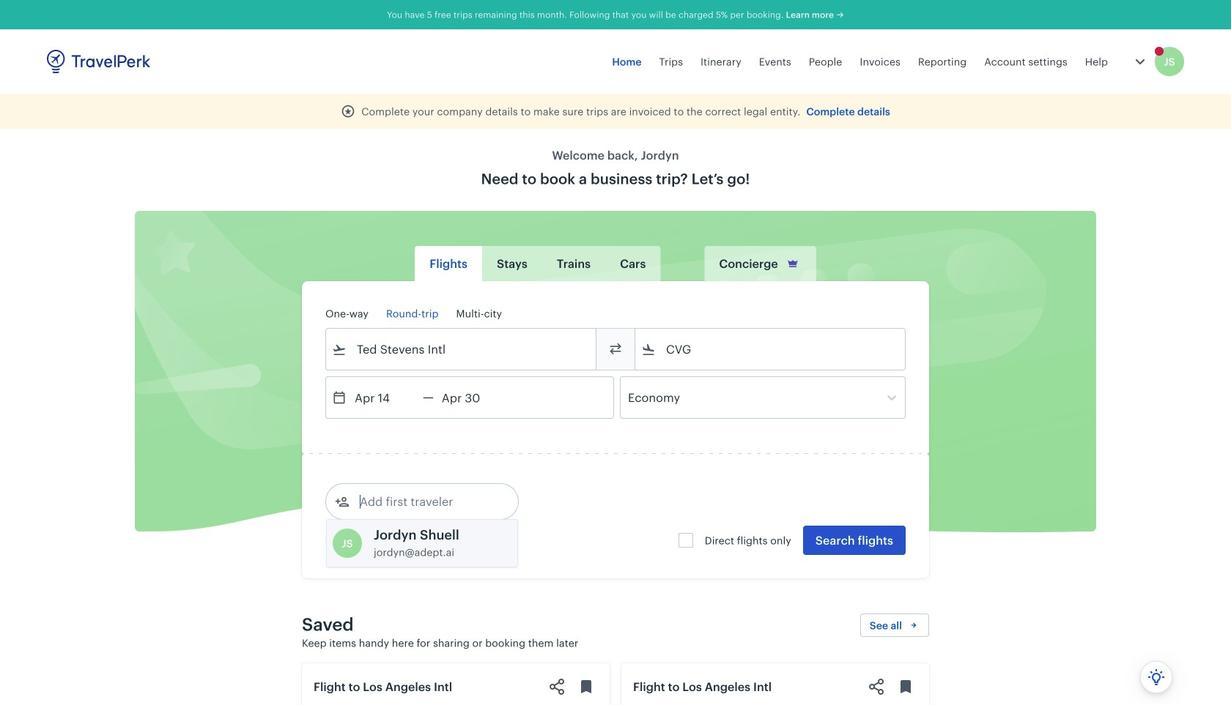 Task type: vqa. For each thing, say whether or not it's contained in the screenshot.
From "search field"
yes



Task type: locate. For each thing, give the bounding box(es) containing it.
Return text field
[[434, 377, 510, 418]]

From search field
[[347, 338, 577, 361]]

Depart text field
[[347, 377, 423, 418]]



Task type: describe. For each thing, give the bounding box(es) containing it.
To search field
[[656, 338, 886, 361]]

Add first traveler search field
[[350, 490, 502, 514]]



